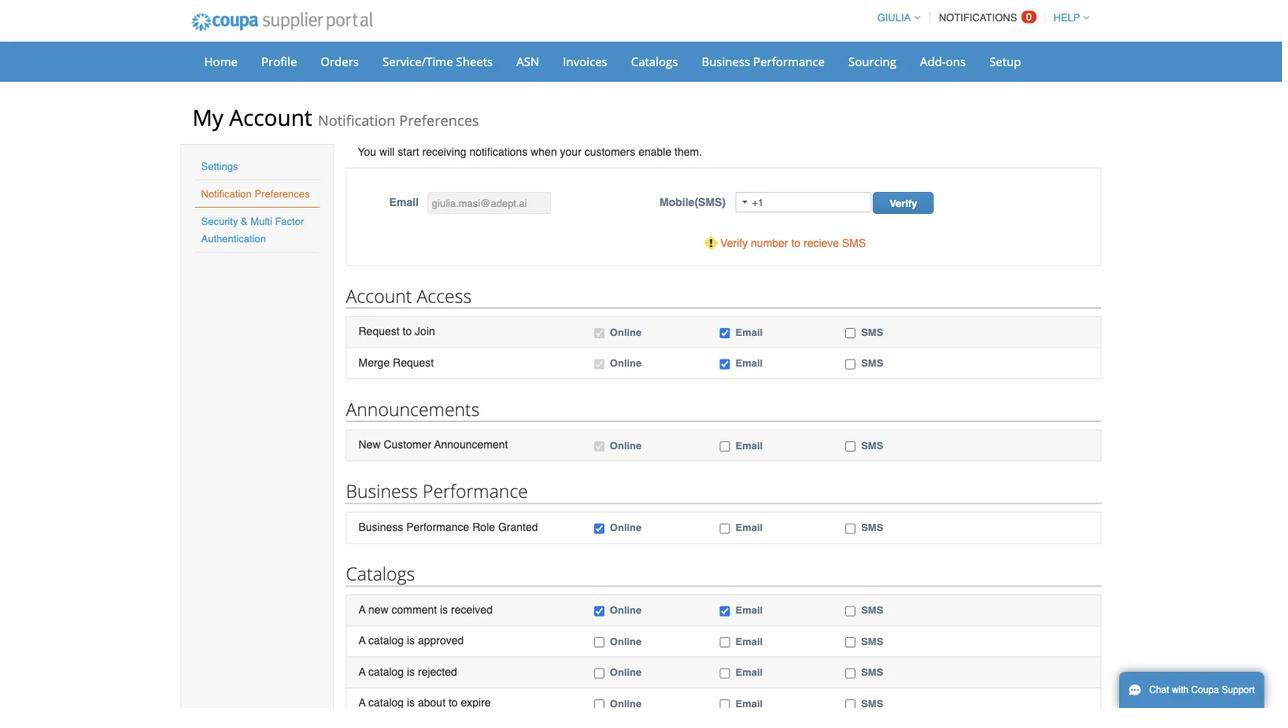 Task type: describe. For each thing, give the bounding box(es) containing it.
online for merge request
[[610, 357, 642, 369]]

service/time
[[382, 53, 453, 69]]

online for business performance role granted
[[610, 522, 642, 534]]

1 vertical spatial request
[[393, 356, 434, 369]]

catalogs inside catalogs link
[[631, 53, 678, 69]]

0 vertical spatial request
[[358, 325, 400, 338]]

new customer announcement
[[358, 438, 508, 451]]

add-ons
[[920, 53, 966, 69]]

asn link
[[506, 50, 550, 73]]

2 vertical spatial business
[[358, 521, 403, 533]]

0 horizontal spatial notification
[[201, 188, 252, 200]]

will
[[379, 146, 395, 158]]

coupa supplier portal image
[[181, 2, 383, 42]]

setup
[[989, 53, 1021, 69]]

is for rejected
[[407, 665, 415, 678]]

merge
[[358, 356, 390, 369]]

0 vertical spatial to
[[791, 237, 800, 249]]

email for a new comment is received
[[735, 604, 763, 616]]

verify number to recieve sms
[[720, 237, 866, 249]]

with
[[1172, 685, 1189, 696]]

granted
[[498, 521, 538, 533]]

email for business performance role granted
[[735, 522, 763, 534]]

2 vertical spatial performance
[[406, 521, 469, 533]]

approved
[[418, 634, 464, 647]]

0 vertical spatial is
[[440, 603, 448, 616]]

giulia
[[877, 12, 911, 24]]

rejected
[[418, 665, 457, 678]]

notifications
[[469, 146, 528, 158]]

sms for a catalog is rejected
[[861, 667, 883, 678]]

catalog for a catalog is approved
[[368, 634, 404, 647]]

catalog for a catalog is rejected
[[368, 665, 404, 678]]

+1 201-555-0123 text field
[[735, 192, 872, 212]]

ons
[[946, 53, 966, 69]]

them.
[[675, 146, 702, 158]]

a for a new comment is received
[[358, 603, 366, 616]]

add-
[[920, 53, 946, 69]]

start
[[398, 146, 419, 158]]

security
[[201, 215, 238, 227]]

recieve
[[804, 237, 839, 249]]

comment
[[392, 603, 437, 616]]

preferences inside my account notification preferences
[[399, 111, 479, 130]]

setup link
[[979, 50, 1031, 73]]

verify for verify number to recieve sms
[[720, 237, 748, 249]]

factor
[[275, 215, 304, 227]]

email for a catalog is rejected
[[735, 667, 763, 678]]

verify for verify
[[889, 198, 917, 209]]

settings
[[201, 160, 238, 172]]

customer
[[384, 438, 431, 451]]

notification inside my account notification preferences
[[318, 111, 395, 130]]

mobile(sms)
[[660, 196, 726, 209]]

service/time sheets
[[382, 53, 493, 69]]

help link
[[1046, 12, 1090, 24]]

your
[[560, 146, 581, 158]]

business performance role granted
[[358, 521, 538, 533]]

sms for request to join
[[861, 326, 883, 338]]

sourcing link
[[838, 50, 907, 73]]

catalogs link
[[621, 50, 688, 73]]

authentication
[[201, 233, 266, 244]]

coupa
[[1191, 685, 1219, 696]]

a for a catalog is approved
[[358, 634, 366, 647]]

number
[[751, 237, 788, 249]]

&
[[241, 215, 248, 227]]

0 vertical spatial business
[[702, 53, 750, 69]]

orders link
[[310, 50, 369, 73]]

0 vertical spatial account
[[229, 102, 312, 132]]

receiving
[[422, 146, 466, 158]]

email for request to join
[[735, 326, 763, 338]]

access
[[417, 283, 472, 308]]

home link
[[194, 50, 248, 73]]

a catalog is rejected
[[358, 665, 457, 678]]

a for a catalog is rejected
[[358, 665, 366, 678]]

security & multi factor authentication link
[[201, 215, 304, 244]]

navigation containing notifications 0
[[870, 2, 1090, 33]]

sheets
[[456, 53, 493, 69]]



Task type: locate. For each thing, give the bounding box(es) containing it.
1 online from the top
[[610, 326, 642, 338]]

role
[[472, 521, 495, 533]]

0 horizontal spatial account
[[229, 102, 312, 132]]

you
[[358, 146, 376, 158]]

online for a new comment is received
[[610, 604, 642, 616]]

online for a catalog is rejected
[[610, 667, 642, 678]]

1 horizontal spatial verify
[[889, 198, 917, 209]]

None checkbox
[[594, 328, 604, 338], [720, 328, 730, 338], [845, 328, 856, 338], [720, 359, 730, 370], [845, 359, 856, 370], [594, 442, 604, 452], [720, 442, 730, 452], [594, 606, 604, 616], [594, 637, 604, 648], [720, 637, 730, 648], [845, 637, 856, 648], [594, 669, 604, 679], [845, 669, 856, 679], [594, 328, 604, 338], [720, 328, 730, 338], [845, 328, 856, 338], [720, 359, 730, 370], [845, 359, 856, 370], [594, 442, 604, 452], [720, 442, 730, 452], [594, 606, 604, 616], [594, 637, 604, 648], [720, 637, 730, 648], [845, 637, 856, 648], [594, 669, 604, 679], [845, 669, 856, 679]]

notification
[[318, 111, 395, 130], [201, 188, 252, 200]]

1 horizontal spatial catalogs
[[631, 53, 678, 69]]

account access
[[346, 283, 472, 308]]

announcement
[[434, 438, 508, 451]]

1 vertical spatial performance
[[423, 479, 528, 503]]

1 vertical spatial preferences
[[255, 188, 310, 200]]

chat with coupa support
[[1149, 685, 1255, 696]]

1 horizontal spatial account
[[346, 283, 412, 308]]

online for request to join
[[610, 326, 642, 338]]

0 vertical spatial catalogs
[[631, 53, 678, 69]]

1 vertical spatial business
[[346, 479, 418, 503]]

email
[[389, 196, 419, 209], [735, 326, 763, 338], [735, 357, 763, 369], [735, 440, 763, 451], [735, 522, 763, 534], [735, 604, 763, 616], [735, 635, 763, 647], [735, 667, 763, 678]]

settings link
[[201, 160, 238, 172]]

notifications
[[939, 12, 1017, 24]]

my
[[192, 102, 223, 132]]

security & multi factor authentication
[[201, 215, 304, 244]]

2 vertical spatial is
[[407, 665, 415, 678]]

1 vertical spatial catalog
[[368, 665, 404, 678]]

online for a catalog is approved
[[610, 635, 642, 647]]

catalog down a catalog is approved
[[368, 665, 404, 678]]

chat
[[1149, 685, 1169, 696]]

a
[[358, 603, 366, 616], [358, 634, 366, 647], [358, 665, 366, 678]]

1 vertical spatial is
[[407, 634, 415, 647]]

my account notification preferences
[[192, 102, 479, 132]]

merge request
[[358, 356, 434, 369]]

email for merge request
[[735, 357, 763, 369]]

verify
[[889, 198, 917, 209], [720, 237, 748, 249]]

profile link
[[251, 50, 307, 73]]

2 a from the top
[[358, 634, 366, 647]]

a catalog is approved
[[358, 634, 464, 647]]

1 vertical spatial catalogs
[[346, 561, 415, 586]]

to left join
[[403, 325, 412, 338]]

0 horizontal spatial verify
[[720, 237, 748, 249]]

0 horizontal spatial catalogs
[[346, 561, 415, 586]]

2 vertical spatial a
[[358, 665, 366, 678]]

1 horizontal spatial notification
[[318, 111, 395, 130]]

catalogs right invoices on the left of page
[[631, 53, 678, 69]]

1 vertical spatial notification
[[201, 188, 252, 200]]

3 a from the top
[[358, 665, 366, 678]]

0
[[1026, 11, 1032, 23]]

notification preferences
[[201, 188, 310, 200]]

is left received at left
[[440, 603, 448, 616]]

a up a catalog is rejected
[[358, 634, 366, 647]]

asn
[[516, 53, 539, 69]]

email for a catalog is approved
[[735, 635, 763, 647]]

0 horizontal spatial business performance
[[346, 479, 528, 503]]

sourcing
[[848, 53, 896, 69]]

received
[[451, 603, 493, 616]]

is left rejected
[[407, 665, 415, 678]]

0 vertical spatial preferences
[[399, 111, 479, 130]]

request up "merge" on the bottom left of page
[[358, 325, 400, 338]]

1 horizontal spatial to
[[791, 237, 800, 249]]

you will start receiving notifications when your customers enable them.
[[358, 146, 702, 158]]

chat with coupa support button
[[1119, 672, 1264, 708]]

a down a catalog is approved
[[358, 665, 366, 678]]

3 online from the top
[[610, 440, 642, 451]]

customers
[[585, 146, 635, 158]]

0 vertical spatial business performance
[[702, 53, 825, 69]]

None text field
[[427, 192, 551, 214]]

0 vertical spatial notification
[[318, 111, 395, 130]]

request to join
[[358, 325, 435, 338]]

0 vertical spatial verify
[[889, 198, 917, 209]]

business performance
[[702, 53, 825, 69], [346, 479, 528, 503]]

invoices link
[[553, 50, 618, 73]]

0 vertical spatial catalog
[[368, 634, 404, 647]]

navigation
[[870, 2, 1090, 33]]

home
[[204, 53, 238, 69]]

verify inside verify 'button'
[[889, 198, 917, 209]]

performance
[[753, 53, 825, 69], [423, 479, 528, 503], [406, 521, 469, 533]]

when
[[531, 146, 557, 158]]

telephone country code image
[[743, 201, 747, 204]]

catalog
[[368, 634, 404, 647], [368, 665, 404, 678]]

1 a from the top
[[358, 603, 366, 616]]

catalogs
[[631, 53, 678, 69], [346, 561, 415, 586]]

orders
[[321, 53, 359, 69]]

account
[[229, 102, 312, 132], [346, 283, 412, 308]]

catalog down new
[[368, 634, 404, 647]]

join
[[415, 325, 435, 338]]

1 vertical spatial to
[[403, 325, 412, 338]]

0 horizontal spatial preferences
[[255, 188, 310, 200]]

notification up you at the left
[[318, 111, 395, 130]]

notification preferences link
[[201, 188, 310, 200]]

catalogs up new
[[346, 561, 415, 586]]

invoices
[[563, 53, 607, 69]]

2 online from the top
[[610, 357, 642, 369]]

4 online from the top
[[610, 522, 642, 534]]

giulia link
[[870, 12, 920, 24]]

new
[[358, 438, 381, 451]]

7 online from the top
[[610, 667, 642, 678]]

1 vertical spatial verify
[[720, 237, 748, 249]]

announcements
[[346, 397, 480, 421]]

enable
[[638, 146, 671, 158]]

a left new
[[358, 603, 366, 616]]

request
[[358, 325, 400, 338], [393, 356, 434, 369]]

0 vertical spatial a
[[358, 603, 366, 616]]

0 horizontal spatial to
[[403, 325, 412, 338]]

add-ons link
[[910, 50, 976, 73]]

sms
[[842, 237, 866, 249], [861, 326, 883, 338], [861, 357, 883, 369], [861, 440, 883, 451], [861, 522, 883, 534], [861, 604, 883, 616], [861, 635, 883, 647], [861, 667, 883, 678]]

notifications 0
[[939, 11, 1032, 24]]

help
[[1053, 12, 1080, 24]]

1 horizontal spatial preferences
[[399, 111, 479, 130]]

sms for a catalog is approved
[[861, 635, 883, 647]]

5 online from the top
[[610, 604, 642, 616]]

account down profile link at the top left of the page
[[229, 102, 312, 132]]

email for new customer announcement
[[735, 440, 763, 451]]

service/time sheets link
[[372, 50, 503, 73]]

account up request to join
[[346, 283, 412, 308]]

1 vertical spatial account
[[346, 283, 412, 308]]

sms for business performance role granted
[[861, 522, 883, 534]]

1 horizontal spatial business performance
[[702, 53, 825, 69]]

online for new customer announcement
[[610, 440, 642, 451]]

business
[[702, 53, 750, 69], [346, 479, 418, 503], [358, 521, 403, 533]]

is left approved
[[407, 634, 415, 647]]

is for approved
[[407, 634, 415, 647]]

to left recieve
[[791, 237, 800, 249]]

business performance link
[[691, 50, 835, 73]]

6 online from the top
[[610, 635, 642, 647]]

sms for a new comment is received
[[861, 604, 883, 616]]

1 vertical spatial a
[[358, 634, 366, 647]]

sms for new customer announcement
[[861, 440, 883, 451]]

preferences
[[399, 111, 479, 130], [255, 188, 310, 200]]

to
[[791, 237, 800, 249], [403, 325, 412, 338]]

new
[[368, 603, 389, 616]]

multi
[[251, 215, 272, 227]]

sms for merge request
[[861, 357, 883, 369]]

0 vertical spatial performance
[[753, 53, 825, 69]]

1 vertical spatial business performance
[[346, 479, 528, 503]]

preferences up receiving
[[399, 111, 479, 130]]

Telephone country code field
[[736, 193, 752, 212]]

a new comment is received
[[358, 603, 493, 616]]

profile
[[261, 53, 297, 69]]

online
[[610, 326, 642, 338], [610, 357, 642, 369], [610, 440, 642, 451], [610, 522, 642, 534], [610, 604, 642, 616], [610, 635, 642, 647], [610, 667, 642, 678]]

None checkbox
[[594, 359, 604, 370], [845, 442, 856, 452], [594, 524, 604, 534], [720, 524, 730, 534], [845, 524, 856, 534], [720, 606, 730, 616], [845, 606, 856, 616], [720, 669, 730, 679], [594, 700, 604, 708], [720, 700, 730, 708], [845, 700, 856, 708], [594, 359, 604, 370], [845, 442, 856, 452], [594, 524, 604, 534], [720, 524, 730, 534], [845, 524, 856, 534], [720, 606, 730, 616], [845, 606, 856, 616], [720, 669, 730, 679], [594, 700, 604, 708], [720, 700, 730, 708], [845, 700, 856, 708]]

verify button
[[873, 192, 934, 214]]

2 catalog from the top
[[368, 665, 404, 678]]

1 catalog from the top
[[368, 634, 404, 647]]

support
[[1222, 685, 1255, 696]]

is
[[440, 603, 448, 616], [407, 634, 415, 647], [407, 665, 415, 678]]

notification down settings link
[[201, 188, 252, 200]]

request down join
[[393, 356, 434, 369]]

preferences up factor
[[255, 188, 310, 200]]



Task type: vqa. For each thing, say whether or not it's contained in the screenshot.
SMS corresponding to Merge Request
yes



